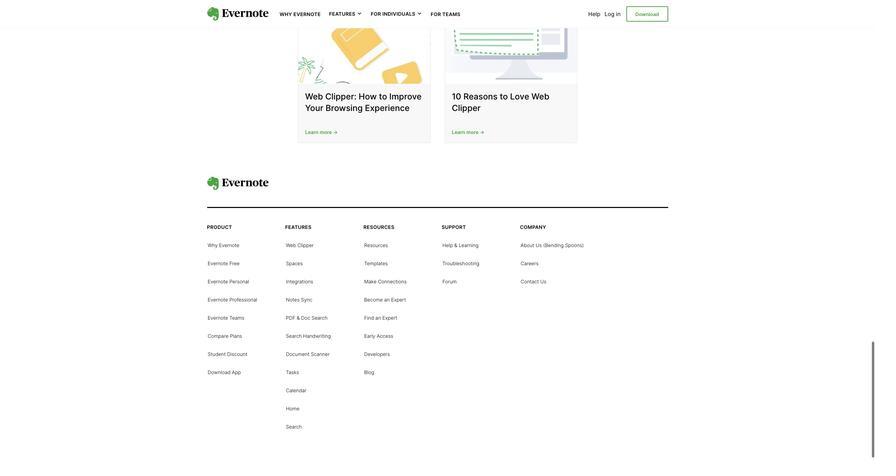 Task type: describe. For each thing, give the bounding box(es) containing it.
product
[[207, 225, 232, 231]]

early access
[[364, 334, 394, 340]]

spaces
[[286, 261, 303, 267]]

search handwriting link
[[286, 333, 331, 340]]

pdf
[[286, 315, 296, 321]]

learn more → for your
[[305, 129, 338, 135]]

to inside 10 reasons to love web clipper
[[500, 92, 508, 102]]

features button
[[329, 10, 363, 17]]

evernote professional
[[208, 297, 257, 303]]

company
[[520, 225, 547, 231]]

reasons
[[464, 92, 498, 102]]

web clipper
[[286, 243, 314, 249]]

help for help & learning
[[443, 243, 453, 249]]

evernote for professional
[[208, 297, 228, 303]]

search handwriting
[[286, 334, 331, 340]]

for individuals
[[371, 11, 416, 17]]

for for for teams
[[431, 11, 441, 17]]

professional
[[230, 297, 257, 303]]

& for help
[[455, 243, 458, 249]]

expert for become an expert
[[391, 297, 406, 303]]

home
[[286, 406, 300, 412]]

evernote personal
[[208, 279, 249, 285]]

web for web clipper: how to improve your browsing experience
[[305, 92, 323, 102]]

an for find
[[376, 315, 381, 321]]

& for pdf
[[297, 315, 300, 321]]

pdf & doc search
[[286, 315, 328, 321]]

1 vertical spatial resources
[[364, 243, 388, 249]]

download for download
[[636, 11, 660, 17]]

developers
[[364, 352, 390, 358]]

compare
[[208, 334, 229, 340]]

forum link
[[443, 278, 457, 285]]

why evernote for for
[[280, 11, 321, 17]]

blog image image
[[445, 0, 577, 84]]

contact us
[[521, 279, 547, 285]]

us for about
[[536, 243, 542, 249]]

search for search handwriting
[[286, 334, 302, 340]]

home link
[[286, 406, 300, 413]]

early access link
[[364, 333, 394, 340]]

web clipper link
[[286, 242, 314, 249]]

why for evernote professional
[[208, 243, 218, 249]]

why evernote link for evernote
[[208, 242, 240, 249]]

(bending
[[544, 243, 564, 249]]

download app
[[208, 370, 241, 376]]

teams for evernote teams
[[230, 315, 245, 321]]

document
[[286, 352, 310, 358]]

sync
[[301, 297, 313, 303]]

free
[[230, 261, 240, 267]]

careers link
[[521, 260, 539, 267]]

0 horizontal spatial features
[[285, 225, 312, 231]]

search link
[[286, 424, 302, 431]]

plans
[[230, 334, 242, 340]]

evernote for personal
[[208, 279, 228, 285]]

for individuals button
[[371, 10, 423, 17]]

integrations link
[[286, 278, 313, 285]]

support
[[442, 225, 466, 231]]

for teams
[[431, 11, 461, 17]]

clipper inside 10 reasons to love web clipper
[[452, 103, 481, 113]]

make connections
[[364, 279, 407, 285]]

10
[[452, 92, 462, 102]]

learn for web clipper: how to improve your browsing experience
[[305, 129, 319, 135]]

integrations
[[286, 279, 313, 285]]

spaces link
[[286, 260, 303, 267]]

love
[[511, 92, 530, 102]]

notes sync link
[[286, 297, 313, 304]]

log in link
[[605, 10, 621, 17]]

0 vertical spatial resources
[[364, 225, 395, 231]]

document scanner link
[[286, 351, 330, 358]]

evernote teams
[[208, 315, 245, 321]]

forum
[[443, 279, 457, 285]]

careers
[[521, 261, 539, 267]]

about us (bending spoons) link
[[521, 242, 584, 249]]

handwriting
[[303, 334, 331, 340]]

learning
[[459, 243, 479, 249]]

1 evernote logo image from the top
[[207, 7, 269, 21]]

resources link
[[364, 242, 388, 249]]

experience
[[365, 103, 410, 113]]

tasks link
[[286, 369, 299, 376]]

us for contact
[[541, 279, 547, 285]]

access
[[377, 334, 394, 340]]

student discount
[[208, 352, 248, 358]]

become
[[364, 297, 383, 303]]

app
[[232, 370, 241, 376]]

blog
[[364, 370, 375, 376]]

blog article image
[[298, 0, 431, 84]]

student discount link
[[208, 351, 248, 358]]

→ for clipper
[[480, 129, 485, 135]]

document scanner
[[286, 352, 330, 358]]

student
[[208, 352, 226, 358]]

troubleshooting
[[443, 261, 480, 267]]

evernote teams link
[[208, 315, 245, 322]]

about
[[521, 243, 535, 249]]

contact
[[521, 279, 539, 285]]

1 vertical spatial clipper
[[298, 243, 314, 249]]



Task type: vqa. For each thing, say whether or not it's contained in the screenshot.
Download App link on the bottom of page
yes



Task type: locate. For each thing, give the bounding box(es) containing it.
2 vertical spatial search
[[286, 425, 302, 431]]

web right the "love"
[[532, 92, 550, 102]]

spoons)
[[566, 243, 584, 249]]

0 horizontal spatial why evernote
[[208, 243, 240, 249]]

learn
[[305, 129, 319, 135], [452, 129, 466, 135]]

2 more from the left
[[467, 129, 479, 135]]

find an expert link
[[364, 315, 398, 322]]

why evernote
[[280, 11, 321, 17], [208, 243, 240, 249]]

more for clipper
[[467, 129, 479, 135]]

0 horizontal spatial learn
[[305, 129, 319, 135]]

evernote for free
[[208, 261, 228, 267]]

0 vertical spatial &
[[455, 243, 458, 249]]

0 vertical spatial evernote logo image
[[207, 7, 269, 21]]

for inside button
[[371, 11, 381, 17]]

1 vertical spatial search
[[286, 334, 302, 340]]

to
[[379, 92, 387, 102], [500, 92, 508, 102]]

2 evernote logo image from the top
[[207, 177, 269, 191]]

clipper up spaces "link"
[[298, 243, 314, 249]]

1 horizontal spatial teams
[[443, 11, 461, 17]]

download right 'in' on the right top of the page
[[636, 11, 660, 17]]

resources up resources 'link'
[[364, 225, 395, 231]]

1 vertical spatial an
[[376, 315, 381, 321]]

help & learning link
[[443, 242, 479, 249]]

0 horizontal spatial why
[[208, 243, 218, 249]]

download link
[[627, 6, 669, 22]]

0 vertical spatial help
[[589, 10, 601, 17]]

web clipper: how to improve your browsing experience
[[305, 92, 422, 113]]

0 vertical spatial clipper
[[452, 103, 481, 113]]

1 horizontal spatial learn
[[452, 129, 466, 135]]

web up the your
[[305, 92, 323, 102]]

how
[[359, 92, 377, 102]]

expert for find an expert
[[383, 315, 398, 321]]

1 horizontal spatial for
[[431, 11, 441, 17]]

templates link
[[364, 260, 388, 267]]

an for become
[[385, 297, 390, 303]]

1 vertical spatial download
[[208, 370, 231, 376]]

1 vertical spatial why
[[208, 243, 218, 249]]

individuals
[[383, 11, 416, 17]]

log
[[605, 10, 615, 17]]

1 → from the left
[[333, 129, 338, 135]]

early
[[364, 334, 376, 340]]

web up spaces "link"
[[286, 243, 296, 249]]

compare plans link
[[208, 333, 242, 340]]

evernote
[[294, 11, 321, 17], [219, 243, 240, 249], [208, 261, 228, 267], [208, 279, 228, 285], [208, 297, 228, 303], [208, 315, 228, 321]]

1 vertical spatial help
[[443, 243, 453, 249]]

evernote free
[[208, 261, 240, 267]]

evernote free link
[[208, 260, 240, 267]]

an inside find an expert link
[[376, 315, 381, 321]]

an right find
[[376, 315, 381, 321]]

web inside 10 reasons to love web clipper
[[532, 92, 550, 102]]

become an expert link
[[364, 297, 406, 304]]

for for for individuals
[[371, 11, 381, 17]]

templates
[[364, 261, 388, 267]]

notes sync
[[286, 297, 313, 303]]

to left the "love"
[[500, 92, 508, 102]]

2 learn from the left
[[452, 129, 466, 135]]

clipper:
[[326, 92, 357, 102]]

1 horizontal spatial why evernote link
[[280, 10, 321, 17]]

0 vertical spatial why
[[280, 11, 292, 17]]

clipper down 10
[[452, 103, 481, 113]]

notes
[[286, 297, 300, 303]]

0 vertical spatial why evernote link
[[280, 10, 321, 17]]

search down home
[[286, 425, 302, 431]]

0 vertical spatial search
[[312, 315, 328, 321]]

calendar
[[286, 388, 307, 394]]

personal
[[230, 279, 249, 285]]

search for search
[[286, 425, 302, 431]]

search inside search handwriting link
[[286, 334, 302, 340]]

evernote for teams
[[208, 315, 228, 321]]

0 vertical spatial features
[[329, 11, 356, 17]]

1 horizontal spatial an
[[385, 297, 390, 303]]

why evernote link for for
[[280, 10, 321, 17]]

teams
[[443, 11, 461, 17], [230, 315, 245, 321]]

1 horizontal spatial to
[[500, 92, 508, 102]]

learn more → for clipper
[[452, 129, 485, 135]]

search
[[312, 315, 328, 321], [286, 334, 302, 340], [286, 425, 302, 431]]

& left doc
[[297, 315, 300, 321]]

an inside become an expert link
[[385, 297, 390, 303]]

connections
[[378, 279, 407, 285]]

evernote personal link
[[208, 278, 249, 285]]

10 reasons to love web clipper
[[452, 92, 550, 113]]

learn for 10 reasons to love web clipper
[[452, 129, 466, 135]]

0 horizontal spatial learn more →
[[305, 129, 338, 135]]

1 learn more → from the left
[[305, 129, 338, 135]]

download
[[636, 11, 660, 17], [208, 370, 231, 376]]

learn more →
[[305, 129, 338, 135], [452, 129, 485, 135]]

resources up templates link
[[364, 243, 388, 249]]

1 vertical spatial us
[[541, 279, 547, 285]]

troubleshooting link
[[443, 260, 480, 267]]

browsing
[[326, 103, 363, 113]]

expert down the connections
[[391, 297, 406, 303]]

make connections link
[[364, 278, 407, 285]]

1 horizontal spatial &
[[455, 243, 458, 249]]

1 horizontal spatial web
[[305, 92, 323, 102]]

0 horizontal spatial web
[[286, 243, 296, 249]]

evernote professional link
[[208, 297, 257, 304]]

1 more from the left
[[320, 129, 332, 135]]

1 horizontal spatial why evernote
[[280, 11, 321, 17]]

0 vertical spatial why evernote
[[280, 11, 321, 17]]

become an expert
[[364, 297, 406, 303]]

1 vertical spatial expert
[[383, 315, 398, 321]]

to up experience
[[379, 92, 387, 102]]

0 horizontal spatial &
[[297, 315, 300, 321]]

0 horizontal spatial to
[[379, 92, 387, 102]]

help left log at the top of the page
[[589, 10, 601, 17]]

2 learn more → from the left
[[452, 129, 485, 135]]

teams for for teams
[[443, 11, 461, 17]]

help down support
[[443, 243, 453, 249]]

& left learning
[[455, 243, 458, 249]]

0 horizontal spatial for
[[371, 11, 381, 17]]

download app link
[[208, 369, 241, 376]]

clipper
[[452, 103, 481, 113], [298, 243, 314, 249]]

find
[[364, 315, 374, 321]]

log in
[[605, 10, 621, 17]]

0 horizontal spatial more
[[320, 129, 332, 135]]

0 vertical spatial teams
[[443, 11, 461, 17]]

1 vertical spatial evernote logo image
[[207, 177, 269, 191]]

2 to from the left
[[500, 92, 508, 102]]

an
[[385, 297, 390, 303], [376, 315, 381, 321]]

in
[[617, 10, 621, 17]]

an right become
[[385, 297, 390, 303]]

blog link
[[364, 369, 375, 376]]

for teams link
[[431, 10, 461, 17]]

0 vertical spatial us
[[536, 243, 542, 249]]

0 horizontal spatial →
[[333, 129, 338, 135]]

developers link
[[364, 351, 390, 358]]

1 horizontal spatial clipper
[[452, 103, 481, 113]]

to inside the web clipper: how to improve your browsing experience
[[379, 92, 387, 102]]

1 horizontal spatial features
[[329, 11, 356, 17]]

→ for your
[[333, 129, 338, 135]]

1 vertical spatial &
[[297, 315, 300, 321]]

why for for teams
[[280, 11, 292, 17]]

web inside the web clipper: how to improve your browsing experience
[[305, 92, 323, 102]]

why evernote for evernote
[[208, 243, 240, 249]]

about us (bending spoons)
[[521, 243, 584, 249]]

1 horizontal spatial learn more →
[[452, 129, 485, 135]]

1 horizontal spatial why
[[280, 11, 292, 17]]

features
[[329, 11, 356, 17], [285, 225, 312, 231]]

0 vertical spatial download
[[636, 11, 660, 17]]

2 horizontal spatial web
[[532, 92, 550, 102]]

1 vertical spatial why evernote
[[208, 243, 240, 249]]

2 → from the left
[[480, 129, 485, 135]]

0 horizontal spatial an
[[376, 315, 381, 321]]

help inside "link"
[[443, 243, 453, 249]]

web for web clipper
[[286, 243, 296, 249]]

make
[[364, 279, 377, 285]]

features inside button
[[329, 11, 356, 17]]

1 vertical spatial why evernote link
[[208, 242, 240, 249]]

0 horizontal spatial help
[[443, 243, 453, 249]]

calendar link
[[286, 388, 307, 395]]

help for help
[[589, 10, 601, 17]]

0 vertical spatial an
[[385, 297, 390, 303]]

0 vertical spatial expert
[[391, 297, 406, 303]]

find an expert
[[364, 315, 398, 321]]

evernote logo image
[[207, 7, 269, 21], [207, 177, 269, 191]]

1 vertical spatial teams
[[230, 315, 245, 321]]

pdf & doc search link
[[286, 315, 328, 322]]

0 horizontal spatial teams
[[230, 315, 245, 321]]

1 horizontal spatial help
[[589, 10, 601, 17]]

1 vertical spatial features
[[285, 225, 312, 231]]

1 horizontal spatial download
[[636, 11, 660, 17]]

discount
[[227, 352, 248, 358]]

improve
[[390, 92, 422, 102]]

download for download app
[[208, 370, 231, 376]]

1 horizontal spatial →
[[480, 129, 485, 135]]

search inside pdf & doc search link
[[312, 315, 328, 321]]

search down pdf
[[286, 334, 302, 340]]

your
[[305, 103, 324, 113]]

us right contact
[[541, 279, 547, 285]]

resources
[[364, 225, 395, 231], [364, 243, 388, 249]]

1 learn from the left
[[305, 129, 319, 135]]

for
[[371, 11, 381, 17], [431, 11, 441, 17]]

download inside 'link'
[[636, 11, 660, 17]]

more for your
[[320, 129, 332, 135]]

expert down become an expert
[[383, 315, 398, 321]]

& inside "link"
[[455, 243, 458, 249]]

scanner
[[311, 352, 330, 358]]

help link
[[589, 10, 601, 17]]

1 to from the left
[[379, 92, 387, 102]]

us right about
[[536, 243, 542, 249]]

download left app
[[208, 370, 231, 376]]

0 horizontal spatial why evernote link
[[208, 242, 240, 249]]

1 horizontal spatial more
[[467, 129, 479, 135]]

0 horizontal spatial download
[[208, 370, 231, 376]]

0 horizontal spatial clipper
[[298, 243, 314, 249]]

contact us link
[[521, 278, 547, 285]]

search right doc
[[312, 315, 328, 321]]



